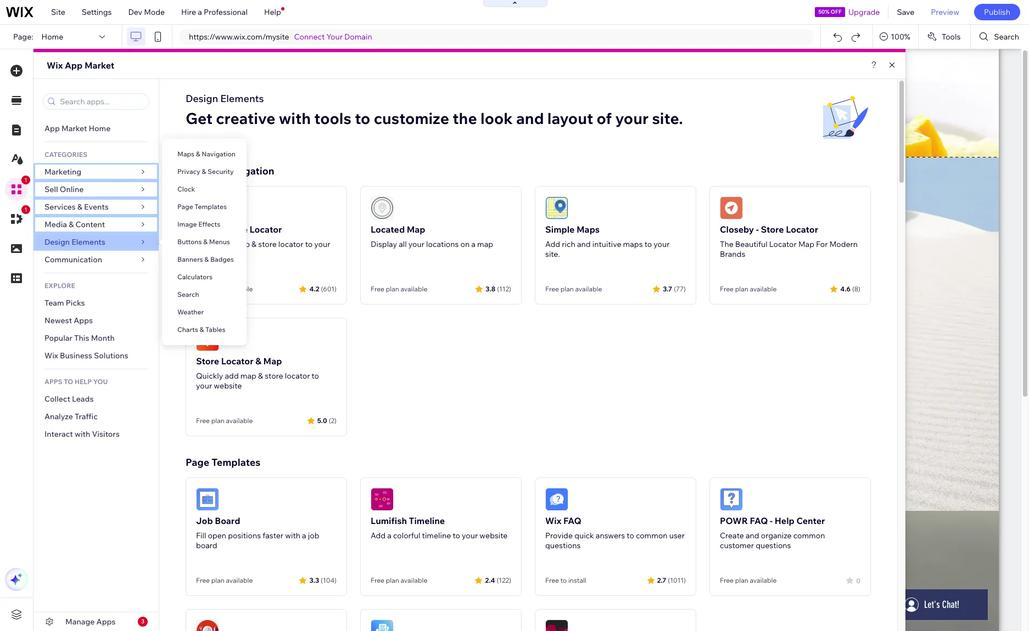 Task type: describe. For each thing, give the bounding box(es) containing it.
page templates link
[[162, 198, 247, 216]]

100%
[[891, 32, 911, 42]]

buttons & menus
[[177, 238, 230, 246]]

to inside wix faq provide quick answers to common user questions
[[627, 531, 634, 541]]

locator inside store locator & map quickly add map & store locator to your website
[[221, 356, 254, 367]]

media & content link
[[34, 216, 159, 233]]

save
[[897, 7, 915, 17]]

lumifish timeline add a colorful timeline to your website
[[371, 516, 508, 541]]

free plan available for colorful
[[371, 577, 427, 585]]

wix for wix business solutions
[[44, 351, 58, 361]]

services & events
[[44, 202, 109, 212]]

& inside banners & badges link
[[204, 255, 209, 264]]

free plan available for the
[[720, 285, 777, 293]]

dev
[[128, 7, 142, 17]]

free plan available for center
[[720, 577, 777, 585]]

wix business solutions
[[44, 351, 128, 361]]

wix for wix faq provide quick answers to common user questions
[[545, 516, 562, 527]]

to left 'install'
[[561, 577, 567, 585]]

2 1 from the top
[[24, 207, 27, 213]]

charts
[[177, 326, 198, 334]]

on
[[461, 239, 470, 249]]

3.8
[[486, 285, 496, 293]]

50% off
[[818, 8, 842, 15]]

communication link
[[34, 251, 159, 269]]

0 vertical spatial navigation
[[202, 150, 236, 158]]

& inside services & events link
[[77, 202, 82, 212]]

powr faq - help center create and organize common customer questions
[[720, 516, 825, 551]]

Search apps... field
[[57, 94, 146, 109]]

site
[[211, 249, 224, 259]]

team picks link
[[34, 294, 159, 312]]

locations
[[426, 239, 459, 249]]

https://www.wix.com/mysite connect your domain
[[189, 32, 372, 42]]

effects
[[198, 220, 220, 228]]

privacy & security
[[177, 168, 234, 176]]

locator for store locator & map
[[285, 371, 310, 381]]

manage apps
[[65, 617, 116, 627]]

1 vertical spatial with
[[75, 430, 90, 439]]

(8)
[[852, 285, 861, 293]]

site
[[51, 7, 65, 17]]

positions
[[228, 531, 261, 541]]

upgrade
[[849, 7, 880, 17]]

available for quickly
[[226, 417, 253, 425]]

- inside closeby - store locator the beautiful locator map for modern brands
[[756, 224, 759, 235]]

to inside simple maps add rich and intuitive maps to your site.
[[645, 239, 652, 249]]

get
[[186, 109, 213, 128]]

interact
[[44, 430, 73, 439]]

analyze traffic
[[44, 412, 98, 422]]

your inside design elements get creative with tools to customize the look and layout of your site.
[[615, 109, 649, 128]]

0 vertical spatial page templates
[[177, 203, 228, 211]]

add for lumifish timeline
[[371, 531, 386, 541]]

preview button
[[923, 0, 968, 24]]

store for &
[[225, 224, 248, 235]]

plan for quickly
[[211, 417, 225, 425]]

you
[[93, 378, 108, 386]]

to
[[64, 378, 73, 386]]

tools button
[[919, 25, 971, 49]]

1 vertical spatial maps & navigation
[[186, 165, 274, 177]]

to inside lumifish timeline add a colorful timeline to your website
[[453, 531, 460, 541]]

sell online
[[44, 185, 84, 194]]

security
[[208, 168, 234, 176]]

2.4
[[485, 576, 495, 585]]

plan for easily
[[211, 285, 225, 293]]

available for colorful
[[401, 577, 427, 585]]

your inside store locator & map quickly add map & store locator to your website
[[196, 381, 212, 391]]

wix app market
[[47, 60, 114, 71]]

banners
[[177, 255, 203, 264]]

provide
[[545, 531, 573, 541]]

a right hire
[[198, 7, 202, 17]]

interact with visitors
[[44, 430, 120, 439]]

weather
[[177, 308, 204, 316]]

0 vertical spatial market
[[85, 60, 114, 71]]

tools
[[942, 32, 961, 42]]

job board logo image
[[196, 488, 219, 511]]

privacy & security link
[[162, 163, 247, 181]]

picks
[[66, 298, 85, 308]]

plan for center
[[735, 577, 748, 585]]

1 1 from the top
[[24, 177, 27, 183]]

banners & badges
[[177, 255, 234, 264]]

map for locator
[[234, 239, 250, 249]]

and inside simple maps add rich and intuitive maps to your site.
[[577, 239, 591, 249]]

for
[[816, 239, 828, 249]]

& inside buttons & menus 'link'
[[203, 238, 208, 246]]

map for map
[[240, 371, 256, 381]]

create
[[720, 531, 744, 541]]

leads
[[72, 394, 94, 404]]

events
[[84, 202, 109, 212]]

1 1 button from the top
[[5, 176, 30, 201]]

closeby - store locator the beautiful locator map for modern brands
[[720, 224, 858, 259]]

customer
[[720, 541, 754, 551]]

wix faq logo image
[[545, 488, 568, 511]]

open
[[208, 531, 226, 541]]

1 horizontal spatial home
[[89, 124, 111, 133]]

apps
[[44, 378, 62, 386]]

1 vertical spatial market
[[61, 124, 87, 133]]

available for positions
[[226, 577, 253, 585]]

to inside map & store locator easily add map & store locator to your wix site
[[305, 239, 313, 249]]

4.6 (8)
[[840, 285, 861, 293]]

settings
[[82, 7, 112, 17]]

0 vertical spatial maps
[[177, 150, 194, 158]]

map & store locator logo image
[[196, 197, 219, 220]]

located
[[371, 224, 405, 235]]

wix faq provide quick answers to common user questions
[[545, 516, 685, 551]]

0
[[856, 577, 861, 585]]

1 vertical spatial maps
[[186, 165, 212, 177]]

app market home link
[[34, 120, 159, 137]]

rich
[[562, 239, 575, 249]]

3.7
[[663, 285, 672, 293]]

store for map & store locator
[[258, 239, 277, 249]]

website inside lumifish timeline add a colorful timeline to your website
[[480, 531, 508, 541]]

job board fill open positions faster with a job board
[[196, 516, 319, 551]]

closeby - store locator logo image
[[720, 197, 743, 220]]

available for and
[[575, 285, 602, 293]]

your inside lumifish timeline add a colorful timeline to your website
[[462, 531, 478, 541]]

brands
[[720, 249, 745, 259]]

a inside job board fill open positions faster with a job board
[[302, 531, 306, 541]]

search link
[[162, 286, 247, 304]]

available for your
[[401, 285, 427, 293]]

communication
[[44, 255, 104, 265]]

traffic
[[75, 412, 98, 422]]

popular this month link
[[34, 330, 159, 347]]

- inside 'powr faq - help center create and organize common customer questions'
[[770, 516, 773, 527]]

the
[[720, 239, 734, 249]]

available for easily
[[226, 285, 253, 293]]

faq for provide
[[563, 516, 582, 527]]

& inside the privacy & security link
[[202, 168, 206, 176]]

map inside located map display all your locations on a map
[[477, 239, 493, 249]]

3
[[141, 618, 144, 626]]

located map logo image
[[371, 197, 394, 220]]

and inside design elements get creative with tools to customize the look and layout of your site.
[[516, 109, 544, 128]]

a inside located map display all your locations on a map
[[471, 239, 476, 249]]

your inside located map display all your locations on a map
[[409, 239, 425, 249]]

visitors
[[92, 430, 120, 439]]

100% button
[[873, 25, 918, 49]]

install
[[568, 577, 586, 585]]

popular this month
[[44, 333, 115, 343]]

your
[[327, 32, 343, 42]]

free for and
[[545, 285, 559, 293]]

2.4 (122)
[[485, 576, 511, 585]]

this
[[74, 333, 89, 343]]

dev mode
[[128, 7, 165, 17]]

map inside map & store locator easily add map & store locator to your wix site
[[196, 224, 215, 235]]

beautiful
[[735, 239, 768, 249]]

free for positions
[[196, 577, 210, 585]]

0 vertical spatial templates
[[195, 203, 227, 211]]

plan for your
[[386, 285, 399, 293]]

4.2 (601)
[[309, 285, 337, 293]]



Task type: vqa. For each thing, say whether or not it's contained in the screenshot.
50% OFF
yes



Task type: locate. For each thing, give the bounding box(es) containing it.
& inside maps & navigation link
[[196, 150, 200, 158]]

1 vertical spatial site.
[[545, 249, 560, 259]]

1 common from the left
[[636, 531, 668, 541]]

- up organize
[[770, 516, 773, 527]]

page
[[177, 203, 193, 211], [186, 456, 209, 469]]

your inside simple maps add rich and intuitive maps to your site.
[[654, 239, 670, 249]]

store inside map & store locator easily add map & store locator to your wix site
[[258, 239, 277, 249]]

0 vertical spatial help
[[264, 7, 281, 17]]

0 horizontal spatial app
[[44, 124, 60, 133]]

add inside map & store locator easily add map & store locator to your wix site
[[218, 239, 232, 249]]

simple maps logo image
[[545, 197, 568, 220]]

design inside design elements link
[[44, 237, 70, 247]]

powr faq - help center logo image
[[720, 488, 743, 511]]

wix for wix app market
[[47, 60, 63, 71]]

your inside map & store locator easily add map & store locator to your wix site
[[314, 239, 330, 249]]

0 vertical spatial -
[[756, 224, 759, 235]]

1 vertical spatial add
[[371, 531, 386, 541]]

search down "publish"
[[994, 32, 1019, 42]]

0 vertical spatial elements
[[220, 92, 264, 105]]

0 vertical spatial 1
[[24, 177, 27, 183]]

free plan available down all
[[371, 285, 427, 293]]

online
[[60, 185, 84, 194]]

with left tools
[[279, 109, 311, 128]]

2 common from the left
[[794, 531, 825, 541]]

(104)
[[321, 576, 337, 585]]

0 horizontal spatial add
[[371, 531, 386, 541]]

plan for the
[[735, 285, 748, 293]]

popular
[[44, 333, 72, 343]]

store locator & map quickly add map & store locator to your website
[[196, 356, 319, 391]]

0 horizontal spatial questions
[[545, 541, 581, 551]]

questions up free to install
[[545, 541, 581, 551]]

1 horizontal spatial faq
[[750, 516, 768, 527]]

add inside simple maps add rich and intuitive maps to your site.
[[545, 239, 560, 249]]

0 horizontal spatial store
[[196, 356, 219, 367]]

plan down calculators
[[211, 285, 225, 293]]

1 vertical spatial home
[[89, 124, 111, 133]]

(122)
[[497, 576, 511, 585]]

simple maps add rich and intuitive maps to your site.
[[545, 224, 670, 259]]

market
[[85, 60, 114, 71], [61, 124, 87, 133]]

add down lumifish
[[371, 531, 386, 541]]

1 horizontal spatial apps
[[96, 617, 116, 627]]

maps & navigation down maps & navigation link
[[186, 165, 274, 177]]

banners & badges link
[[162, 251, 247, 269]]

1 horizontal spatial help
[[775, 516, 795, 527]]

free plan available for quickly
[[196, 417, 253, 425]]

free left 'install'
[[545, 577, 559, 585]]

5.0
[[317, 417, 327, 425]]

to inside design elements get creative with tools to customize the look and layout of your site.
[[355, 109, 370, 128]]

map right the quickly
[[240, 371, 256, 381]]

1 vertical spatial help
[[775, 516, 795, 527]]

& inside the charts & tables link
[[200, 326, 204, 334]]

0 vertical spatial add
[[218, 239, 232, 249]]

a left job
[[302, 531, 306, 541]]

team picks
[[44, 298, 85, 308]]

0 vertical spatial 1 button
[[5, 176, 30, 201]]

2 faq from the left
[[750, 516, 768, 527]]

manage
[[65, 617, 95, 627]]

- up beautiful on the top right of page
[[756, 224, 759, 235]]

plan down colorful
[[386, 577, 399, 585]]

faster
[[263, 531, 283, 541]]

1 horizontal spatial and
[[577, 239, 591, 249]]

1 horizontal spatial add
[[545, 239, 560, 249]]

help inside 'powr faq - help center create and organize common customer questions'
[[775, 516, 795, 527]]

intuitive
[[592, 239, 621, 249]]

website up the 2.4
[[480, 531, 508, 541]]

(601)
[[321, 285, 337, 293]]

timeline
[[422, 531, 451, 541]]

faq up organize
[[750, 516, 768, 527]]

available down customer
[[750, 577, 777, 585]]

wix down the popular
[[44, 351, 58, 361]]

questions inside 'powr faq - help center create and organize common customer questions'
[[756, 541, 791, 551]]

market up categories
[[61, 124, 87, 133]]

locator
[[250, 224, 282, 235], [786, 224, 818, 235], [769, 239, 797, 249], [221, 356, 254, 367]]

2 vertical spatial maps
[[577, 224, 600, 235]]

navigation up security
[[202, 150, 236, 158]]

4.6
[[840, 285, 851, 293]]

collect
[[44, 394, 70, 404]]

1 vertical spatial website
[[480, 531, 508, 541]]

charts & tables
[[177, 326, 225, 334]]

free for the
[[720, 285, 734, 293]]

0 horizontal spatial -
[[756, 224, 759, 235]]

free for center
[[720, 577, 734, 585]]

2 vertical spatial with
[[285, 531, 300, 541]]

store inside closeby - store locator the beautiful locator map for modern brands
[[761, 224, 784, 235]]

2 horizontal spatial and
[[746, 531, 759, 541]]

1 horizontal spatial app
[[65, 60, 83, 71]]

available
[[226, 285, 253, 293], [401, 285, 427, 293], [575, 285, 602, 293], [750, 285, 777, 293], [226, 417, 253, 425], [226, 577, 253, 585], [401, 577, 427, 585], [750, 577, 777, 585]]

timeline
[[409, 516, 445, 527]]

available for center
[[750, 577, 777, 585]]

locator inside map & store locator easily add map & store locator to your wix site
[[250, 224, 282, 235]]

apps up this
[[74, 316, 93, 326]]

wix business solutions link
[[34, 347, 159, 365]]

add for &
[[218, 239, 232, 249]]

0 horizontal spatial site.
[[545, 249, 560, 259]]

common inside wix faq provide quick answers to common user questions
[[636, 531, 668, 541]]

search inside search link
[[177, 291, 199, 299]]

categories
[[44, 150, 87, 159]]

preview
[[931, 7, 959, 17]]

1 vertical spatial -
[[770, 516, 773, 527]]

center
[[797, 516, 825, 527]]

1 button left media
[[5, 205, 30, 231]]

1 vertical spatial design
[[44, 237, 70, 247]]

store
[[258, 239, 277, 249], [265, 371, 283, 381]]

store up the quickly
[[196, 356, 219, 367]]

1 horizontal spatial questions
[[756, 541, 791, 551]]

media
[[44, 220, 67, 230]]

available down beautiful on the top right of page
[[750, 285, 777, 293]]

your right maps
[[654, 239, 670, 249]]

2.7
[[657, 576, 666, 585]]

to right maps
[[645, 239, 652, 249]]

0 horizontal spatial search
[[177, 291, 199, 299]]

0 vertical spatial site.
[[652, 109, 683, 128]]

marketing
[[44, 167, 81, 177]]

1 horizontal spatial search
[[994, 32, 1019, 42]]

1 vertical spatial locator
[[285, 371, 310, 381]]

locator for map & store locator
[[278, 239, 303, 249]]

your right of
[[615, 109, 649, 128]]

free down display
[[371, 285, 384, 293]]

plan
[[211, 285, 225, 293], [386, 285, 399, 293], [561, 285, 574, 293], [735, 285, 748, 293], [211, 417, 225, 425], [211, 577, 225, 585], [386, 577, 399, 585], [735, 577, 748, 585]]

templates up effects
[[195, 203, 227, 211]]

store for -
[[761, 224, 784, 235]]

and right "create"
[[746, 531, 759, 541]]

0 vertical spatial with
[[279, 109, 311, 128]]

and right rich
[[577, 239, 591, 249]]

0 horizontal spatial help
[[264, 7, 281, 17]]

free plan available down customer
[[720, 577, 777, 585]]

0 vertical spatial home
[[42, 32, 63, 42]]

design up get
[[186, 92, 218, 105]]

website inside store locator & map quickly add map & store locator to your website
[[214, 381, 242, 391]]

available for the
[[750, 285, 777, 293]]

plan down the quickly
[[211, 417, 225, 425]]

elements for design elements get creative with tools to customize the look and layout of your site.
[[220, 92, 264, 105]]

located map display all your locations on a map
[[371, 224, 493, 249]]

0 vertical spatial search
[[994, 32, 1019, 42]]

2 vertical spatial and
[[746, 531, 759, 541]]

buttons
[[177, 238, 202, 246]]

free plan available down rich
[[545, 285, 602, 293]]

with down "traffic" at the bottom left
[[75, 430, 90, 439]]

0 vertical spatial website
[[214, 381, 242, 391]]

help up https://www.wix.com/mysite connect your domain
[[264, 7, 281, 17]]

1 vertical spatial search
[[177, 291, 199, 299]]

plan down brands
[[735, 285, 748, 293]]

design for design elements
[[44, 237, 70, 247]]

apps inside newest apps link
[[74, 316, 93, 326]]

common inside 'powr faq - help center create and organize common customer questions'
[[794, 531, 825, 541]]

available down intuitive
[[575, 285, 602, 293]]

1 vertical spatial page templates
[[186, 456, 260, 469]]

1 horizontal spatial -
[[770, 516, 773, 527]]

free plan available down brands
[[720, 285, 777, 293]]

questions right customer
[[756, 541, 791, 551]]

maps up intuitive
[[577, 224, 600, 235]]

free down brands
[[720, 285, 734, 293]]

add for locator
[[225, 371, 239, 381]]

elements inside design elements get creative with tools to customize the look and layout of your site.
[[220, 92, 264, 105]]

hire a professional
[[181, 7, 248, 17]]

newest
[[44, 316, 72, 326]]

1 horizontal spatial design
[[186, 92, 218, 105]]

1 left marketing
[[24, 177, 27, 183]]

elements inside design elements link
[[72, 237, 105, 247]]

weather link
[[162, 304, 247, 321]]

free down board
[[196, 577, 210, 585]]

to right tools
[[355, 109, 370, 128]]

available down colorful
[[401, 577, 427, 585]]

0 horizontal spatial elements
[[72, 237, 105, 247]]

free for answers
[[545, 577, 559, 585]]

your down store locator & map logo
[[196, 381, 212, 391]]

store up the menus
[[225, 224, 248, 235]]

job
[[308, 531, 319, 541]]

0 horizontal spatial common
[[636, 531, 668, 541]]

with inside job board fill open positions faster with a job board
[[285, 531, 300, 541]]

1 faq from the left
[[563, 516, 582, 527]]

to up 5.0
[[312, 371, 319, 381]]

0 horizontal spatial design
[[44, 237, 70, 247]]

help
[[264, 7, 281, 17], [775, 516, 795, 527]]

connect
[[294, 32, 325, 42]]

0 vertical spatial and
[[516, 109, 544, 128]]

1 vertical spatial add
[[225, 371, 239, 381]]

of
[[597, 109, 612, 128]]

lumifish
[[371, 516, 407, 527]]

fill
[[196, 531, 206, 541]]

available down store locator & map quickly add map & store locator to your website
[[226, 417, 253, 425]]

design for design elements get creative with tools to customize the look and layout of your site.
[[186, 92, 218, 105]]

page up job board logo
[[186, 456, 209, 469]]

free plan available for and
[[545, 285, 602, 293]]

2 1 button from the top
[[5, 205, 30, 231]]

0 vertical spatial app
[[65, 60, 83, 71]]

free plan available down colorful
[[371, 577, 427, 585]]

elements down 'content'
[[72, 237, 105, 247]]

a down lumifish
[[387, 531, 392, 541]]

map inside store locator & map quickly add map & store locator to your website
[[263, 356, 282, 367]]

1 vertical spatial app
[[44, 124, 60, 133]]

map right the menus
[[234, 239, 250, 249]]

questions inside wix faq provide quick answers to common user questions
[[545, 541, 581, 551]]

1 vertical spatial elements
[[72, 237, 105, 247]]

a inside lumifish timeline add a colorful timeline to your website
[[387, 531, 392, 541]]

your right the timeline
[[462, 531, 478, 541]]

free plan available down badges
[[196, 285, 253, 293]]

badges
[[210, 255, 234, 264]]

elements for design elements
[[72, 237, 105, 247]]

board
[[196, 541, 217, 551]]

apps for manage apps
[[96, 617, 116, 627]]

&
[[196, 150, 200, 158], [214, 165, 220, 177], [202, 168, 206, 176], [77, 202, 82, 212], [69, 220, 74, 230], [217, 224, 223, 235], [203, 238, 208, 246], [252, 239, 257, 249], [204, 255, 209, 264], [200, 326, 204, 334], [256, 356, 261, 367], [258, 371, 263, 381]]

map inside closeby - store locator the beautiful locator map for modern brands
[[799, 239, 814, 249]]

display
[[371, 239, 397, 249]]

all
[[399, 239, 407, 249]]

apps for newest apps
[[74, 316, 93, 326]]

0 horizontal spatial home
[[42, 32, 63, 42]]

1 vertical spatial navigation
[[223, 165, 274, 177]]

1 horizontal spatial website
[[480, 531, 508, 541]]

1 vertical spatial and
[[577, 239, 591, 249]]

free down calculators
[[196, 285, 210, 293]]

solutions
[[94, 351, 128, 361]]

market up search apps... field
[[85, 60, 114, 71]]

3.8 (112)
[[486, 285, 511, 293]]

wix
[[47, 60, 63, 71], [196, 249, 209, 259], [44, 351, 58, 361], [545, 516, 562, 527]]

design inside design elements get creative with tools to customize the look and layout of your site.
[[186, 92, 218, 105]]

free for your
[[371, 285, 384, 293]]

website
[[214, 381, 242, 391], [480, 531, 508, 541]]

wix inside map & store locator easily add map & store locator to your wix site
[[196, 249, 209, 259]]

quick
[[575, 531, 594, 541]]

add inside store locator & map quickly add map & store locator to your website
[[225, 371, 239, 381]]

add left rich
[[545, 239, 560, 249]]

maps down maps & navigation link
[[186, 165, 212, 177]]

hire
[[181, 7, 196, 17]]

1 horizontal spatial common
[[794, 531, 825, 541]]

newest apps link
[[34, 312, 159, 330]]

app up categories
[[44, 124, 60, 133]]

site. inside simple maps add rich and intuitive maps to your site.
[[545, 249, 560, 259]]

0 vertical spatial store
[[258, 239, 277, 249]]

& inside media & content link
[[69, 220, 74, 230]]

common left user
[[636, 531, 668, 541]]

store up beautiful on the top right of page
[[761, 224, 784, 235]]

(2)
[[329, 417, 337, 425]]

navigation
[[202, 150, 236, 158], [223, 165, 274, 177]]

lumifish timeline logo image
[[371, 488, 394, 511]]

colorful
[[393, 531, 420, 541]]

1 button
[[5, 176, 30, 201], [5, 205, 30, 231]]

maps inside simple maps add rich and intuitive maps to your site.
[[577, 224, 600, 235]]

free down the quickly
[[196, 417, 210, 425]]

free plan available down the quickly
[[196, 417, 253, 425]]

free for colorful
[[371, 577, 384, 585]]

3.3
[[309, 576, 319, 585]]

plan for and
[[561, 285, 574, 293]]

organize
[[761, 531, 792, 541]]

and
[[516, 109, 544, 128], [577, 239, 591, 249], [746, 531, 759, 541]]

1 vertical spatial 1
[[24, 207, 27, 213]]

wix inside wix faq provide quick answers to common user questions
[[545, 516, 562, 527]]

free plan available for positions
[[196, 577, 253, 585]]

free for quickly
[[196, 417, 210, 425]]

elements up creative at left
[[220, 92, 264, 105]]

search inside search button
[[994, 32, 1019, 42]]

1 vertical spatial page
[[186, 456, 209, 469]]

site. inside design elements get creative with tools to customize the look and layout of your site.
[[652, 109, 683, 128]]

(77)
[[674, 285, 686, 293]]

free right (112)
[[545, 285, 559, 293]]

add inside lumifish timeline add a colorful timeline to your website
[[371, 531, 386, 541]]

3.3 (104)
[[309, 576, 337, 585]]

free plan available for easily
[[196, 285, 253, 293]]

help up organize
[[775, 516, 795, 527]]

0 horizontal spatial faq
[[563, 516, 582, 527]]

with inside design elements get creative with tools to customize the look and layout of your site.
[[279, 109, 311, 128]]

1 vertical spatial 1 button
[[5, 205, 30, 231]]

locator inside map & store locator easily add map & store locator to your wix site
[[278, 239, 303, 249]]

with right the faster
[[285, 531, 300, 541]]

map inside map & store locator easily add map & store locator to your wix site
[[234, 239, 250, 249]]

off
[[831, 8, 842, 15]]

1 questions from the left
[[545, 541, 581, 551]]

available down positions
[[226, 577, 253, 585]]

0 vertical spatial page
[[177, 203, 193, 211]]

month
[[91, 333, 115, 343]]

to inside store locator & map quickly add map & store locator to your website
[[312, 371, 319, 381]]

0 horizontal spatial website
[[214, 381, 242, 391]]

map inside located map display all your locations on a map
[[407, 224, 425, 235]]

locator inside store locator & map quickly add map & store locator to your website
[[285, 371, 310, 381]]

app up search apps... field
[[65, 60, 83, 71]]

buttons & menus link
[[162, 233, 247, 251]]

and inside 'powr faq - help center create and organize common customer questions'
[[746, 531, 759, 541]]

home down site
[[42, 32, 63, 42]]

0 horizontal spatial and
[[516, 109, 544, 128]]

to up 4.2
[[305, 239, 313, 249]]

creative
[[216, 109, 275, 128]]

apps
[[74, 316, 93, 326], [96, 617, 116, 627]]

services & events link
[[34, 198, 159, 216]]

page templates
[[177, 203, 228, 211], [186, 456, 260, 469]]

navigation down maps & navigation link
[[223, 165, 274, 177]]

store for store locator & map
[[265, 371, 283, 381]]

map right on
[[477, 239, 493, 249]]

plan for positions
[[211, 577, 225, 585]]

answers
[[596, 531, 625, 541]]

design down media
[[44, 237, 70, 247]]

free for easily
[[196, 285, 210, 293]]

plan down display
[[386, 285, 399, 293]]

page templates up job board logo
[[186, 456, 260, 469]]

2 horizontal spatial store
[[761, 224, 784, 235]]

apps right the manage
[[96, 617, 116, 627]]

1 button left sell
[[5, 176, 30, 201]]

1
[[24, 177, 27, 183], [24, 207, 27, 213]]

closeby
[[720, 224, 754, 235]]

common down center
[[794, 531, 825, 541]]

faq inside 'powr faq - help center create and organize common customer questions'
[[750, 516, 768, 527]]

add for simple maps
[[545, 239, 560, 249]]

plan down board
[[211, 577, 225, 585]]

1 horizontal spatial store
[[225, 224, 248, 235]]

0 vertical spatial design
[[186, 92, 218, 105]]

faq inside wix faq provide quick answers to common user questions
[[563, 516, 582, 527]]

add up badges
[[218, 239, 232, 249]]

2 questions from the left
[[756, 541, 791, 551]]

wix down buttons & menus at the left top
[[196, 249, 209, 259]]

plan down rich
[[561, 285, 574, 293]]

1 horizontal spatial site.
[[652, 109, 683, 128]]

page templates down clock link on the top left
[[177, 203, 228, 211]]

0 horizontal spatial apps
[[74, 316, 93, 326]]

free plan available down board
[[196, 577, 253, 585]]

plan for colorful
[[386, 577, 399, 585]]

home down search apps... field
[[89, 124, 111, 133]]

to right the timeline
[[453, 531, 460, 541]]

map
[[234, 239, 250, 249], [477, 239, 493, 249], [240, 371, 256, 381]]

easily
[[196, 239, 217, 249]]

0 vertical spatial locator
[[278, 239, 303, 249]]

store locator & map logo image
[[196, 328, 219, 352]]

free right (104)
[[371, 577, 384, 585]]

1 vertical spatial templates
[[212, 456, 260, 469]]

1 horizontal spatial elements
[[220, 92, 264, 105]]

clock link
[[162, 181, 247, 198]]

plan down customer
[[735, 577, 748, 585]]

0 vertical spatial apps
[[74, 316, 93, 326]]

map inside store locator & map quickly add map & store locator to your website
[[240, 371, 256, 381]]

elements
[[220, 92, 264, 105], [72, 237, 105, 247]]

apps to help you
[[44, 378, 108, 386]]

marketing link
[[34, 163, 159, 181]]

store inside store locator & map quickly add map & store locator to your website
[[196, 356, 219, 367]]

search up weather
[[177, 291, 199, 299]]

store inside map & store locator easily add map & store locator to your wix site
[[225, 224, 248, 235]]

2.7 (1011)
[[657, 576, 686, 585]]

store inside store locator & map quickly add map & store locator to your website
[[265, 371, 283, 381]]

free plan available for your
[[371, 285, 427, 293]]

1 vertical spatial apps
[[96, 617, 116, 627]]

available down all
[[401, 285, 427, 293]]

1 vertical spatial store
[[265, 371, 283, 381]]

faq for -
[[750, 516, 768, 527]]

wix up provide on the bottom right of page
[[545, 516, 562, 527]]

wix down site
[[47, 60, 63, 71]]

5.0 (2)
[[317, 417, 337, 425]]

0 vertical spatial add
[[545, 239, 560, 249]]

0 vertical spatial maps & navigation
[[177, 150, 236, 158]]

free down customer
[[720, 577, 734, 585]]

your right all
[[409, 239, 425, 249]]

a right on
[[471, 239, 476, 249]]



